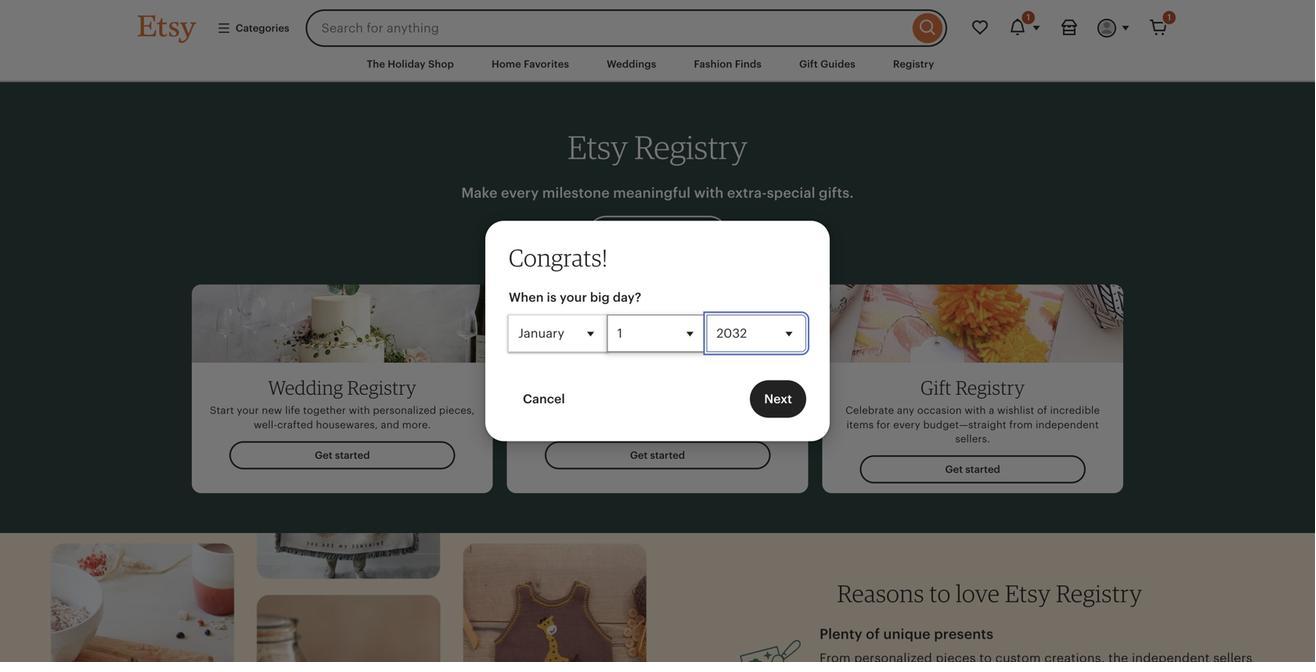 Task type: vqa. For each thing, say whether or not it's contained in the screenshot.
leftmost "TO"
yes



Task type: locate. For each thing, give the bounding box(es) containing it.
1 vertical spatial the
[[591, 419, 607, 431]]

custom
[[727, 405, 764, 417]]

of right the plenty
[[866, 627, 880, 643]]

1 vertical spatial of
[[866, 627, 880, 643]]

congrats!
[[509, 243, 608, 272]]

big
[[590, 291, 610, 305]]

1 vertical spatial every
[[893, 419, 920, 431]]

congrats! dialog
[[0, 0, 1315, 663]]

1 and from the left
[[381, 419, 399, 431]]

items inside welcome your little one to the world with custom items and the cutest, cuddliest creations.
[[767, 405, 794, 417]]

is
[[547, 291, 557, 305]]

every
[[501, 185, 539, 201], [893, 419, 920, 431]]

every right make
[[501, 185, 539, 201]]

with up creations.
[[703, 405, 725, 417]]

etsy
[[568, 128, 628, 167], [1005, 580, 1051, 609]]

independent
[[1036, 419, 1099, 431]]

1 horizontal spatial etsy
[[1005, 580, 1051, 609]]

and down cancel button
[[570, 419, 588, 431]]

1 vertical spatial items
[[846, 419, 874, 431]]

with
[[694, 185, 724, 201], [349, 405, 370, 417], [703, 405, 725, 417], [965, 405, 986, 417]]

one
[[619, 405, 638, 417]]

next button
[[750, 381, 806, 418]]

to inside welcome your little one to the world with custom items and the cutest, cuddliest creations.
[[641, 405, 651, 417]]

with up housewares, at the left of page
[[349, 405, 370, 417]]

0 vertical spatial items
[[767, 405, 794, 417]]

registry inside gift registry celebrate any occasion with a wishlist of incredible items for every budget—straight from independent sellers.
[[955, 377, 1025, 400]]

love
[[956, 580, 1000, 609]]

items right custom
[[767, 405, 794, 417]]

unique
[[883, 627, 931, 643]]

of inside gift registry celebrate any occasion with a wishlist of incredible items for every budget—straight from independent sellers.
[[1037, 405, 1047, 417]]

items down 'celebrate'
[[846, 419, 874, 431]]

2 and from the left
[[570, 419, 588, 431]]

cuddliest
[[647, 419, 693, 431]]

life
[[285, 405, 300, 417]]

of right "wishlist"
[[1037, 405, 1047, 417]]

0 horizontal spatial etsy
[[568, 128, 628, 167]]

to right one
[[641, 405, 651, 417]]

cutest,
[[610, 419, 644, 431]]

any
[[897, 405, 914, 417]]

more.
[[402, 419, 431, 431]]

with inside welcome your little one to the world with custom items and the cutest, cuddliest creations.
[[703, 405, 725, 417]]

1 horizontal spatial to
[[929, 580, 951, 609]]

your right is
[[560, 291, 587, 305]]

crafted
[[277, 419, 313, 431]]

0 vertical spatial the
[[654, 405, 670, 417]]

make every milestone meaningful with extra-special gifts.
[[461, 185, 854, 201]]

when
[[509, 291, 544, 305]]

when is your big day?
[[509, 291, 641, 305]]

1 horizontal spatial and
[[570, 419, 588, 431]]

sellers.
[[955, 434, 990, 445]]

None search field
[[306, 9, 947, 47]]

0 vertical spatial of
[[1037, 405, 1047, 417]]

budget—straight
[[923, 419, 1006, 431]]

the
[[654, 405, 670, 417], [591, 419, 607, 431]]

day?
[[613, 291, 641, 305]]

registry
[[634, 128, 747, 167], [347, 377, 416, 400], [955, 377, 1025, 400], [1056, 580, 1142, 609]]

the down little
[[591, 419, 607, 431]]

items
[[767, 405, 794, 417], [846, 419, 874, 431]]

and
[[381, 419, 399, 431], [570, 419, 588, 431]]

with inside gift registry celebrate any occasion with a wishlist of incredible items for every budget—straight from independent sellers.
[[965, 405, 986, 417]]

1 horizontal spatial of
[[1037, 405, 1047, 417]]

welcome
[[521, 405, 566, 417]]

etsy up the milestone on the top
[[568, 128, 628, 167]]

etsy right love
[[1005, 580, 1051, 609]]

0 horizontal spatial to
[[641, 405, 651, 417]]

of
[[1037, 405, 1047, 417], [866, 627, 880, 643]]

menu bar
[[110, 47, 1205, 82]]

every inside gift registry celebrate any occasion with a wishlist of incredible items for every budget—straight from independent sellers.
[[893, 419, 920, 431]]

incredible
[[1050, 405, 1100, 417]]

reasons
[[837, 580, 924, 609]]

gift registry celebrate any occasion with a wishlist of incredible items for every budget—straight from independent sellers.
[[845, 377, 1100, 445]]

0 horizontal spatial items
[[767, 405, 794, 417]]

1 horizontal spatial every
[[893, 419, 920, 431]]

0 horizontal spatial and
[[381, 419, 399, 431]]

1 horizontal spatial items
[[846, 419, 874, 431]]

every down any
[[893, 419, 920, 431]]

your up well-
[[237, 405, 259, 417]]

for
[[876, 419, 890, 431]]

your inside wedding registry start your new life together with personalized pieces, well-crafted housewares, and more.
[[237, 405, 259, 417]]

with left extra-
[[694, 185, 724, 201]]

and down personalized
[[381, 419, 399, 431]]

registry for gift
[[955, 377, 1025, 400]]

milestone
[[542, 185, 610, 201]]

0 horizontal spatial every
[[501, 185, 539, 201]]

housewares,
[[316, 419, 378, 431]]

and inside welcome your little one to the world with custom items and the cutest, cuddliest creations.
[[570, 419, 588, 431]]

the up cuddliest
[[654, 405, 670, 417]]

cancel button
[[509, 381, 579, 418]]

banner
[[110, 0, 1205, 47]]

creations.
[[696, 419, 745, 431]]

your
[[560, 291, 587, 305], [237, 405, 259, 417], [569, 405, 591, 417]]

to
[[641, 405, 651, 417], [929, 580, 951, 609]]

your inside welcome your little one to the world with custom items and the cutest, cuddliest creations.
[[569, 405, 591, 417]]

0 vertical spatial to
[[641, 405, 651, 417]]

with left a
[[965, 405, 986, 417]]

plenty
[[820, 627, 862, 643]]

registry inside wedding registry start your new life together with personalized pieces, well-crafted housewares, and more.
[[347, 377, 416, 400]]

1 horizontal spatial the
[[654, 405, 670, 417]]

start
[[210, 405, 234, 417]]

to left love
[[929, 580, 951, 609]]

from
[[1009, 419, 1033, 431]]

your left little
[[569, 405, 591, 417]]

0 vertical spatial every
[[501, 185, 539, 201]]



Task type: describe. For each thing, give the bounding box(es) containing it.
well-
[[254, 419, 277, 431]]

gifts.
[[819, 185, 854, 201]]

reasons to love etsy registry
[[837, 580, 1142, 609]]

pieces,
[[439, 405, 475, 417]]

wedding
[[268, 377, 343, 400]]

and inside wedding registry start your new life together with personalized pieces, well-crafted housewares, and more.
[[381, 419, 399, 431]]

your inside congrats! dialog
[[560, 291, 587, 305]]

plenty of unique presents
[[820, 627, 993, 643]]

presents
[[934, 627, 993, 643]]

special
[[767, 185, 815, 201]]

little
[[594, 405, 616, 417]]

1 vertical spatial to
[[929, 580, 951, 609]]

world
[[673, 405, 701, 417]]

occasion
[[917, 405, 962, 417]]

etsy registry
[[568, 128, 747, 167]]

with inside wedding registry start your new life together with personalized pieces, well-crafted housewares, and more.
[[349, 405, 370, 417]]

celebrate
[[845, 405, 894, 417]]

0 vertical spatial etsy
[[568, 128, 628, 167]]

meaningful
[[613, 185, 691, 201]]

registry for etsy
[[634, 128, 747, 167]]

0 horizontal spatial the
[[591, 419, 607, 431]]

new
[[262, 405, 282, 417]]

cancel
[[523, 393, 565, 407]]

make
[[461, 185, 497, 201]]

a
[[989, 405, 994, 417]]

next
[[764, 393, 792, 407]]

0 horizontal spatial of
[[866, 627, 880, 643]]

welcome your little one to the world with custom items and the cutest, cuddliest creations.
[[521, 405, 794, 431]]

items inside gift registry celebrate any occasion with a wishlist of incredible items for every budget—straight from independent sellers.
[[846, 419, 874, 431]]

extra-
[[727, 185, 767, 201]]

personalized
[[373, 405, 436, 417]]

together
[[303, 405, 346, 417]]

1 vertical spatial etsy
[[1005, 580, 1051, 609]]

registry for wedding
[[347, 377, 416, 400]]

gift
[[921, 377, 951, 400]]

wedding registry start your new life together with personalized pieces, well-crafted housewares, and more.
[[210, 377, 475, 431]]

wishlist
[[997, 405, 1034, 417]]



